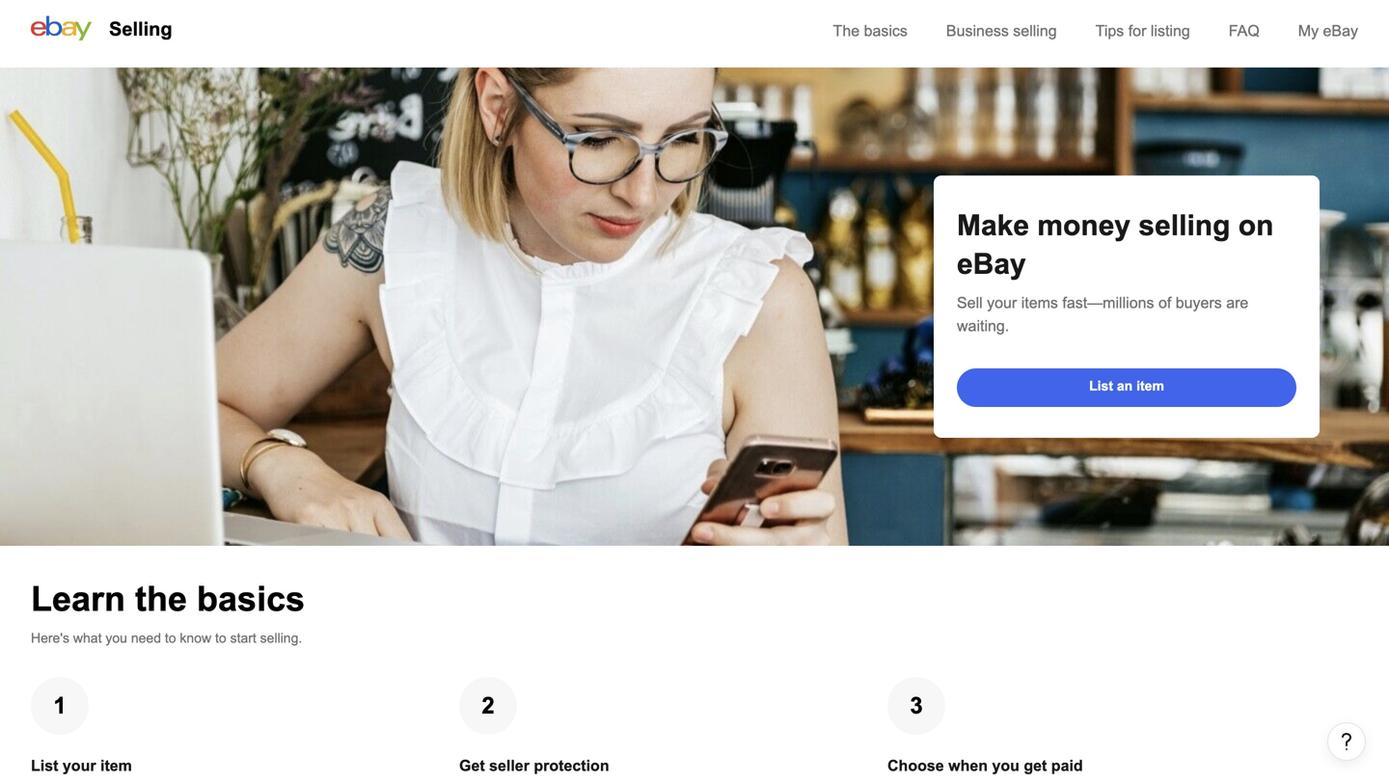 Task type: vqa. For each thing, say whether or not it's contained in the screenshot.
the top your
yes



Task type: describe. For each thing, give the bounding box(es) containing it.
tips for listing link
[[1095, 22, 1190, 40]]

1 horizontal spatial basics
[[864, 22, 908, 40]]

get
[[459, 757, 485, 775]]

you for learn the basics
[[105, 631, 127, 646]]

list your item
[[31, 757, 132, 775]]

of
[[1158, 294, 1171, 312]]

listing
[[1151, 22, 1190, 40]]

sell your items fast—millions of buyers are waiting.
[[957, 294, 1249, 335]]

the
[[833, 22, 860, 40]]

when
[[948, 757, 988, 775]]

my ebay
[[1298, 22, 1358, 40]]

0 horizontal spatial selling
[[1013, 22, 1057, 40]]

paid
[[1051, 757, 1083, 775]]

sell
[[957, 294, 983, 312]]

on
[[1238, 209, 1274, 242]]

an
[[1117, 379, 1133, 394]]

ebay inside make money selling on ebay
[[957, 248, 1026, 280]]

1
[[53, 693, 66, 719]]

money
[[1037, 209, 1131, 242]]

tips for listing
[[1095, 22, 1190, 40]]

selling inside make money selling on ebay
[[1139, 209, 1230, 242]]

what
[[73, 631, 102, 646]]

list for list your item
[[31, 757, 58, 775]]

list an item
[[1089, 379, 1164, 394]]

item for list your item
[[100, 757, 132, 775]]

your for make money selling on ebay
[[987, 294, 1017, 312]]

faq link
[[1229, 22, 1260, 40]]

your for 1
[[63, 757, 96, 775]]

1 to from the left
[[165, 631, 176, 646]]

faq
[[1229, 22, 1260, 40]]

tips
[[1095, 22, 1124, 40]]

for
[[1128, 22, 1146, 40]]

choose when you get paid
[[887, 757, 1083, 775]]

2 to from the left
[[215, 631, 226, 646]]

the
[[135, 580, 187, 618]]

you for 3
[[992, 757, 1020, 775]]

make
[[957, 209, 1029, 242]]



Task type: locate. For each thing, give the bounding box(es) containing it.
item for list an item
[[1136, 379, 1164, 394]]

are
[[1226, 294, 1249, 312]]

0 vertical spatial basics
[[864, 22, 908, 40]]

list
[[1089, 379, 1113, 394], [31, 757, 58, 775]]

selling
[[109, 18, 172, 40]]

0 horizontal spatial list
[[31, 757, 58, 775]]

0 horizontal spatial to
[[165, 631, 176, 646]]

learn the basics
[[31, 580, 305, 618]]

1 vertical spatial your
[[63, 757, 96, 775]]

my
[[1298, 22, 1319, 40]]

your up waiting.
[[987, 294, 1017, 312]]

your
[[987, 294, 1017, 312], [63, 757, 96, 775]]

help, opens dialogs image
[[1337, 732, 1356, 751]]

ebay down the make at the top of page
[[957, 248, 1026, 280]]

basics right "the"
[[864, 22, 908, 40]]

0 vertical spatial ebay
[[1323, 22, 1358, 40]]

list down the 1
[[31, 757, 58, 775]]

the basics
[[833, 22, 908, 40]]

0 vertical spatial your
[[987, 294, 1017, 312]]

get seller protection
[[459, 757, 609, 775]]

0 horizontal spatial your
[[63, 757, 96, 775]]

protection
[[534, 757, 609, 775]]

business selling link
[[946, 22, 1057, 40]]

selling.
[[260, 631, 302, 646]]

learn
[[31, 580, 125, 618]]

1 horizontal spatial you
[[992, 757, 1020, 775]]

fast—millions
[[1062, 294, 1154, 312]]

0 horizontal spatial basics
[[197, 580, 305, 618]]

2
[[482, 693, 495, 719]]

you left get
[[992, 757, 1020, 775]]

to left start
[[215, 631, 226, 646]]

1 vertical spatial list
[[31, 757, 58, 775]]

choose
[[887, 757, 944, 775]]

get
[[1024, 757, 1047, 775]]

1 vertical spatial item
[[100, 757, 132, 775]]

1 horizontal spatial ebay
[[1323, 22, 1358, 40]]

items
[[1021, 294, 1058, 312]]

1 vertical spatial basics
[[197, 580, 305, 618]]

1 vertical spatial you
[[992, 757, 1020, 775]]

to right the need
[[165, 631, 176, 646]]

selling left on
[[1139, 209, 1230, 242]]

my ebay link
[[1298, 22, 1358, 40]]

0 horizontal spatial ebay
[[957, 248, 1026, 280]]

list left an
[[1089, 379, 1113, 394]]

basics up start
[[197, 580, 305, 618]]

the basics link
[[833, 22, 908, 40]]

1 vertical spatial selling
[[1139, 209, 1230, 242]]

1 horizontal spatial item
[[1136, 379, 1164, 394]]

0 vertical spatial selling
[[1013, 22, 1057, 40]]

1 vertical spatial ebay
[[957, 248, 1026, 280]]

selling right business on the right of page
[[1013, 22, 1057, 40]]

make money selling on ebay
[[957, 209, 1274, 280]]

your inside sell your items fast—millions of buyers are waiting.
[[987, 294, 1017, 312]]

you
[[105, 631, 127, 646], [992, 757, 1020, 775]]

waiting.
[[957, 317, 1009, 335]]

1 horizontal spatial your
[[987, 294, 1017, 312]]

start
[[230, 631, 256, 646]]

0 horizontal spatial item
[[100, 757, 132, 775]]

to
[[165, 631, 176, 646], [215, 631, 226, 646]]

need
[[131, 631, 161, 646]]

1 horizontal spatial list
[[1089, 379, 1113, 394]]

0 vertical spatial you
[[105, 631, 127, 646]]

your down the 1
[[63, 757, 96, 775]]

seller
[[489, 757, 530, 775]]

here's
[[31, 631, 69, 646]]

you right what
[[105, 631, 127, 646]]

item
[[1136, 379, 1164, 394], [100, 757, 132, 775]]

know
[[180, 631, 211, 646]]

3
[[910, 693, 923, 719]]

0 vertical spatial list
[[1089, 379, 1113, 394]]

list for list an item
[[1089, 379, 1113, 394]]

1 horizontal spatial selling
[[1139, 209, 1230, 242]]

ebay right the my
[[1323, 22, 1358, 40]]

here's what you need to know to start selling.
[[31, 631, 302, 646]]

basics
[[864, 22, 908, 40], [197, 580, 305, 618]]

0 horizontal spatial you
[[105, 631, 127, 646]]

1 horizontal spatial to
[[215, 631, 226, 646]]

buyers
[[1176, 294, 1222, 312]]

business selling
[[946, 22, 1057, 40]]

business
[[946, 22, 1009, 40]]

0 vertical spatial item
[[1136, 379, 1164, 394]]

selling
[[1013, 22, 1057, 40], [1139, 209, 1230, 242]]

ebay
[[1323, 22, 1358, 40], [957, 248, 1026, 280]]

list an item link
[[957, 368, 1296, 407]]



